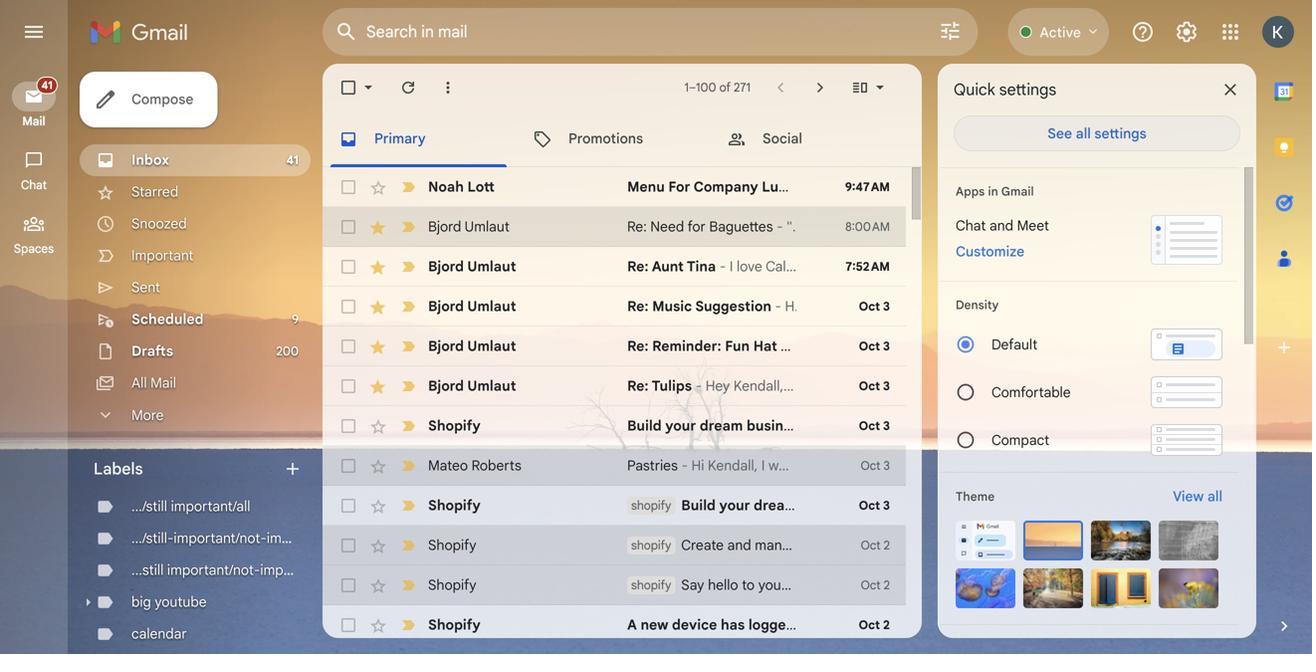 Task type: describe. For each thing, give the bounding box(es) containing it.
0 horizontal spatial 41
[[41, 79, 53, 92]]

dream inside build your dream business with shopify link
[[700, 417, 743, 435]]

5 3 from the top
[[884, 458, 890, 473]]

lott
[[467, 178, 495, 196]]

theme
[[956, 489, 995, 504]]

theme element
[[956, 487, 995, 507]]

mail inside "heading"
[[22, 114, 45, 129]]

re: for re: music suggestion -
[[627, 298, 649, 315]]

all for view
[[1207, 488, 1223, 505]]

important according to google magic. switch for 4th row from the bottom of the main content containing primary
[[398, 496, 418, 516]]

sent link
[[131, 279, 160, 296]]

primary
[[374, 130, 426, 147]]

pastries
[[627, 457, 678, 474]]

1 vertical spatial business
[[801, 497, 861, 514]]

support image
[[1131, 20, 1155, 44]]

for
[[668, 178, 690, 196]]

quick settings element
[[954, 80, 1056, 115]]

labels
[[94, 459, 143, 479]]

apps
[[956, 184, 985, 199]]

say
[[681, 576, 704, 594]]

re: need for baguettes -
[[627, 218, 787, 235]]

2 vertical spatial business
[[883, 537, 938, 554]]

200
[[276, 344, 299, 359]]

important mainly because it was sent directly to you. switch for re: tulips
[[398, 376, 418, 396]]

gathering
[[781, 337, 849, 355]]

bjord for re: tulips -
[[428, 377, 464, 395]]

calendar link
[[131, 625, 187, 643]]

spaces
[[14, 241, 54, 256]]

view all
[[1173, 488, 1223, 505]]

0 vertical spatial to
[[742, 576, 755, 594]]

re: tulips -
[[627, 377, 706, 395]]

build your dream business with shopify
[[627, 417, 895, 435]]

older image
[[810, 78, 830, 98]]

lunch
[[762, 178, 804, 196]]

...still important/not-important
[[131, 561, 322, 579]]

settings image
[[1175, 20, 1199, 44]]

more button
[[80, 399, 311, 431]]

3 important mainly because you often read messages with this label. switch from the top
[[398, 416, 418, 436]]

view
[[1173, 488, 1204, 505]]

compact
[[992, 431, 1049, 449]]

roberts
[[472, 457, 521, 474]]

device
[[672, 616, 717, 634]]

important/not- for .../still-
[[174, 530, 267, 547]]

.../still important/all link
[[131, 498, 250, 515]]

promotions
[[568, 130, 643, 147]]

your down tulips
[[665, 417, 696, 435]]

re: for re: aunt tina -
[[627, 258, 649, 275]]

chat and meet customize
[[956, 217, 1049, 260]]

toggle split pane mode image
[[850, 78, 870, 98]]

has
[[721, 616, 745, 634]]

1 horizontal spatial in
[[988, 184, 998, 199]]

reminder:
[[652, 337, 721, 355]]

scheduled link
[[131, 311, 204, 328]]

11 row from the top
[[323, 565, 906, 605]]

important mainly because it was sent directly to you. switch for re: need for baguettes
[[398, 217, 418, 237]]

chat for chat and meet customize
[[956, 217, 986, 234]]

- right tulips
[[696, 377, 702, 395]]

umlaut for re: aunt tina
[[467, 258, 516, 275]]

1 horizontal spatial with
[[864, 497, 894, 514]]

sent
[[131, 279, 160, 296]]

important for ...still important/not-important
[[260, 561, 322, 579]]

see all settings button
[[954, 115, 1240, 151]]

all mail link
[[131, 374, 176, 392]]

5 row from the top
[[323, 327, 906, 366]]

see
[[1048, 125, 1072, 142]]

customize button
[[944, 240, 1037, 264]]

all for see
[[1076, 125, 1091, 142]]

tina
[[687, 258, 716, 275]]

comfortable
[[992, 384, 1071, 401]]

default
[[992, 336, 1038, 353]]

inbox
[[131, 151, 169, 169]]

1 vertical spatial 41
[[286, 153, 299, 168]]

oct 2 for online
[[861, 538, 890, 553]]

bjord umlaut for re: music suggestion
[[428, 298, 516, 315]]

app
[[1048, 537, 1072, 554]]

drafts
[[131, 342, 173, 360]]

8:00 am
[[845, 220, 890, 234]]

1 vertical spatial mail
[[150, 374, 176, 392]]

settings inside button
[[1094, 125, 1147, 142]]

to inside "a new device has logged in to your shopify account" link
[[814, 616, 829, 634]]

main menu image
[[22, 20, 46, 44]]

hat
[[753, 337, 777, 355]]

9 row from the top
[[323, 486, 949, 526]]

menu for company lunch
[[627, 178, 804, 196]]

more
[[131, 406, 164, 424]]

Search in mail search field
[[323, 8, 978, 56]]

gmail
[[1001, 184, 1034, 199]]

important
[[131, 247, 194, 264]]

important according to google magic. switch for row containing mateo roberts
[[398, 456, 418, 476]]

hello
[[708, 576, 738, 594]]

menu
[[627, 178, 665, 196]]

0 vertical spatial settings
[[999, 80, 1056, 100]]

1 vertical spatial build
[[681, 497, 716, 514]]

a new device has logged in to your shopify account
[[627, 616, 978, 634]]

meet
[[1017, 217, 1049, 234]]

...still
[[131, 561, 164, 579]]

tab list inside main content
[[323, 112, 922, 167]]

menu for company lunch link
[[627, 177, 804, 197]]

important/all
[[171, 498, 250, 515]]

7 row from the top
[[323, 406, 906, 446]]

your up create
[[719, 497, 750, 514]]

4 3 from the top
[[883, 419, 890, 434]]

bjord for re: aunt tina -
[[428, 258, 464, 275]]

main content containing primary
[[323, 64, 1072, 654]]

build your dream business with shopify link
[[627, 416, 895, 436]]

bjord for re: need for baguettes -
[[428, 218, 461, 235]]

re: music suggestion -
[[627, 298, 785, 315]]

inbox link
[[131, 151, 169, 169]]

spaces heading
[[0, 241, 68, 257]]

6 3 from the top
[[883, 498, 890, 513]]

quick settings
[[954, 80, 1056, 100]]

social
[[763, 130, 802, 147]]

for
[[688, 218, 706, 235]]

suggestion
[[695, 298, 771, 315]]

compose
[[131, 91, 194, 108]]

4 bjord from the top
[[428, 337, 464, 355]]

all
[[131, 374, 147, 392]]

re: for re: need for baguettes -
[[627, 218, 647, 235]]

re: for re: reminder: fun hat gathering
[[627, 337, 649, 355]]

a new device has logged in to your shopify account link
[[627, 615, 978, 635]]

snoozed link
[[131, 215, 187, 232]]

.../still-important/not-important
[[131, 530, 329, 547]]

starred link
[[131, 183, 178, 201]]

drafts link
[[131, 342, 173, 360]]

important/not- for ...still
[[167, 561, 260, 579]]

0 horizontal spatial in
[[799, 616, 811, 634]]

important for .../still-important/not-important
[[267, 530, 329, 547]]

re: reminder: fun hat gathering link
[[627, 336, 849, 356]]

7:52 am
[[846, 259, 890, 274]]

41 link
[[12, 77, 58, 112]]

.../still-
[[131, 530, 174, 547]]



Task type: vqa. For each thing, say whether or not it's contained in the screenshot.
"25 Sept" cell
no



Task type: locate. For each thing, give the bounding box(es) containing it.
0 vertical spatial in
[[988, 184, 998, 199]]

manage
[[755, 537, 806, 554]]

2
[[884, 538, 890, 553], [884, 578, 890, 593], [883, 618, 890, 633]]

fun
[[725, 337, 750, 355]]

shopify for build your dream business with shopify
[[631, 498, 671, 513]]

in right logged
[[799, 616, 811, 634]]

- right baguettes
[[777, 218, 783, 235]]

re:
[[627, 218, 647, 235], [627, 258, 649, 275], [627, 298, 649, 315], [627, 337, 649, 355], [627, 377, 649, 395]]

shopify for say hello to your store
[[631, 578, 671, 593]]

primary tab
[[323, 112, 515, 167]]

and up customize
[[990, 217, 1013, 234]]

oct
[[859, 299, 880, 314], [859, 339, 880, 354], [859, 379, 880, 394], [859, 419, 880, 434], [861, 458, 881, 473], [859, 498, 880, 513], [861, 538, 881, 553], [861, 578, 881, 593], [859, 618, 880, 633]]

labels heading
[[94, 459, 283, 479]]

chat up customize
[[956, 217, 986, 234]]

0 vertical spatial business
[[747, 417, 807, 435]]

0 vertical spatial shopify
[[631, 498, 671, 513]]

mail heading
[[0, 113, 68, 129]]

important/not- up ...still important/not-important "link"
[[174, 530, 267, 547]]

0 horizontal spatial chat
[[21, 178, 47, 193]]

account
[[922, 616, 978, 634]]

re: left tulips
[[627, 377, 649, 395]]

0 horizontal spatial settings
[[999, 80, 1056, 100]]

quick
[[954, 80, 995, 100]]

bjord umlaut
[[428, 218, 510, 235], [428, 258, 516, 275], [428, 298, 516, 315], [428, 337, 516, 355], [428, 377, 516, 395]]

all inside button
[[1207, 488, 1223, 505]]

2 important mainly because it was sent directly to you. switch from the top
[[398, 336, 418, 356]]

2 horizontal spatial with
[[942, 537, 968, 554]]

2 shopify from the top
[[631, 538, 671, 553]]

main content
[[323, 64, 1072, 654]]

company
[[694, 178, 758, 196]]

shopify for create and manage your online business with the shopify app
[[631, 538, 671, 553]]

store
[[790, 576, 822, 594]]

0 vertical spatial mail
[[22, 114, 45, 129]]

business
[[747, 417, 807, 435], [801, 497, 861, 514], [883, 537, 938, 554]]

important mainly because you often read messages with this label. switch
[[398, 257, 418, 277], [398, 297, 418, 317], [398, 416, 418, 436], [398, 536, 418, 556], [398, 575, 418, 595]]

oct 2 down online
[[861, 578, 890, 593]]

5 important mainly because you often read messages with this label. switch from the top
[[398, 575, 418, 595]]

row
[[323, 167, 906, 207], [323, 207, 906, 247], [323, 247, 906, 287], [323, 287, 906, 327], [323, 327, 906, 366], [323, 366, 906, 406], [323, 406, 906, 446], [323, 446, 906, 486], [323, 486, 949, 526], [323, 526, 1072, 565], [323, 565, 906, 605], [323, 605, 978, 645]]

1 vertical spatial and
[[727, 537, 751, 554]]

mail down 41 link
[[22, 114, 45, 129]]

bjord umlaut for re: aunt tina
[[428, 258, 516, 275]]

important mainly because you often read messages with this label. switch for shopify create and manage your online business with the shopify app
[[398, 536, 418, 556]]

re: reminder: fun hat gathering
[[627, 337, 849, 355]]

important mainly because you often read messages with this label. switch for re: music suggestion -
[[398, 297, 418, 317]]

with left the on the bottom right of the page
[[942, 537, 968, 554]]

all right "see"
[[1076, 125, 1091, 142]]

music
[[652, 298, 692, 315]]

important
[[267, 530, 329, 547], [260, 561, 322, 579]]

0 vertical spatial dream
[[700, 417, 743, 435]]

3 important mainly because it was sent directly to you. switch from the top
[[398, 376, 418, 396]]

1 vertical spatial oct 2
[[861, 578, 890, 593]]

1 vertical spatial 2
[[884, 578, 890, 593]]

1 bjord from the top
[[428, 218, 461, 235]]

starred
[[131, 183, 178, 201]]

0 vertical spatial with
[[810, 417, 840, 435]]

logged
[[748, 616, 795, 634]]

re: aunt tina -
[[627, 258, 730, 275]]

row down pastries
[[323, 486, 949, 526]]

row down 'reminder:'
[[323, 366, 906, 406]]

density
[[956, 298, 999, 313]]

2 vertical spatial 2
[[883, 618, 890, 633]]

bjord umlaut for re: need for baguettes
[[428, 218, 510, 235]]

with down gathering
[[810, 417, 840, 435]]

- up 'hat'
[[775, 298, 781, 315]]

1 vertical spatial dream
[[754, 497, 797, 514]]

row down say
[[323, 605, 978, 645]]

tulips
[[652, 377, 692, 395]]

...still important/not-important link
[[131, 561, 322, 579]]

5 re: from the top
[[627, 377, 649, 395]]

snoozed
[[131, 215, 187, 232]]

1 3 from the top
[[883, 299, 890, 314]]

1 horizontal spatial settings
[[1094, 125, 1147, 142]]

1 horizontal spatial to
[[814, 616, 829, 634]]

0 vertical spatial oct 2
[[861, 538, 890, 553]]

0 horizontal spatial to
[[742, 576, 755, 594]]

2 vertical spatial oct 2
[[859, 618, 890, 633]]

mateo
[[428, 457, 468, 474]]

shopify create and manage your online business with the shopify app
[[631, 537, 1072, 554]]

3 bjord umlaut from the top
[[428, 298, 516, 315]]

re: left music
[[627, 298, 649, 315]]

row up re: tulips -
[[323, 327, 906, 366]]

dream down re: tulips -
[[700, 417, 743, 435]]

business up shopify create and manage your online business with the shopify app
[[801, 497, 861, 514]]

2 important according to google magic. switch from the top
[[398, 456, 418, 476]]

shopify inside shopify build your dream business with shopify
[[631, 498, 671, 513]]

1 horizontal spatial dream
[[754, 497, 797, 514]]

4 bjord umlaut from the top
[[428, 337, 516, 355]]

to down the 'store'
[[814, 616, 829, 634]]

-
[[777, 218, 783, 235], [720, 258, 726, 275], [775, 298, 781, 315], [696, 377, 702, 395], [681, 457, 688, 474]]

calendar
[[131, 625, 187, 643]]

3 re: from the top
[[627, 298, 649, 315]]

1 vertical spatial shopify
[[631, 538, 671, 553]]

0 horizontal spatial tab list
[[323, 112, 922, 167]]

0 vertical spatial 41
[[41, 79, 53, 92]]

2 row from the top
[[323, 207, 906, 247]]

shopify say hello to your store
[[631, 576, 822, 594]]

2 bjord from the top
[[428, 258, 464, 275]]

0 vertical spatial chat
[[21, 178, 47, 193]]

2 2 from the top
[[884, 578, 890, 593]]

- right pastries
[[681, 457, 688, 474]]

navigation containing mail
[[0, 64, 70, 654]]

shopify
[[631, 498, 671, 513], [631, 538, 671, 553], [631, 578, 671, 593]]

2 vertical spatial important mainly because it was sent directly to you. switch
[[398, 376, 418, 396]]

important mainly because it was sent directly to you. switch
[[398, 217, 418, 237], [398, 336, 418, 356], [398, 376, 418, 396]]

compose button
[[80, 72, 217, 127]]

chat down mail "heading"
[[21, 178, 47, 193]]

1 vertical spatial chat
[[956, 217, 986, 234]]

row up a
[[323, 565, 906, 605]]

important mainly because you often read messages with this label. switch for shopify say hello to your store
[[398, 575, 418, 595]]

1 horizontal spatial build
[[681, 497, 716, 514]]

1 row from the top
[[323, 167, 906, 207]]

business down 'hat'
[[747, 417, 807, 435]]

mateo roberts
[[428, 457, 521, 474]]

bjord for re: music suggestion -
[[428, 298, 464, 315]]

3 3 from the top
[[883, 379, 890, 394]]

8 row from the top
[[323, 446, 906, 486]]

mail
[[22, 114, 45, 129], [150, 374, 176, 392]]

0 horizontal spatial mail
[[22, 114, 45, 129]]

tab list containing primary
[[323, 112, 922, 167]]

- right tina
[[720, 258, 726, 275]]

4 row from the top
[[323, 287, 906, 327]]

1 vertical spatial settings
[[1094, 125, 1147, 142]]

2 left account
[[883, 618, 890, 633]]

re: left the aunt
[[627, 258, 649, 275]]

2 for store
[[884, 578, 890, 593]]

4 re: from the top
[[627, 337, 649, 355]]

3 row from the top
[[323, 247, 906, 287]]

bjord
[[428, 218, 461, 235], [428, 258, 464, 275], [428, 298, 464, 315], [428, 337, 464, 355], [428, 377, 464, 395]]

oct 2 down shopify build your dream business with shopify
[[861, 538, 890, 553]]

bjord umlaut for re: tulips
[[428, 377, 516, 395]]

2 for online
[[884, 538, 890, 553]]

3 important according to google magic. switch from the top
[[398, 496, 418, 516]]

build up pastries
[[627, 417, 662, 435]]

1 horizontal spatial all
[[1207, 488, 1223, 505]]

important according to google magic. switch
[[398, 177, 418, 197], [398, 456, 418, 476], [398, 496, 418, 516], [398, 615, 418, 635]]

with up online
[[864, 497, 894, 514]]

create
[[681, 537, 724, 554]]

row down menu
[[323, 207, 906, 247]]

shopify inside shopify create and manage your online business with the shopify app
[[631, 538, 671, 553]]

dream up manage
[[754, 497, 797, 514]]

umlaut for re: need for baguettes
[[465, 218, 510, 235]]

1 re: from the top
[[627, 218, 647, 235]]

1 vertical spatial with
[[864, 497, 894, 514]]

navigation
[[0, 64, 70, 654]]

row containing noah lott
[[323, 167, 906, 207]]

new
[[641, 616, 668, 634]]

5 bjord umlaut from the top
[[428, 377, 516, 395]]

1 horizontal spatial chat
[[956, 217, 986, 234]]

0 horizontal spatial dream
[[700, 417, 743, 435]]

umlaut for re: music suggestion
[[467, 298, 516, 315]]

shopify inside shopify say hello to your store
[[631, 578, 671, 593]]

mail right the all
[[150, 374, 176, 392]]

2 vertical spatial shopify
[[631, 578, 671, 593]]

12 row from the top
[[323, 605, 978, 645]]

1 important mainly because you often read messages with this label. switch from the top
[[398, 257, 418, 277]]

9:47 am
[[845, 180, 890, 195]]

shopify build your dream business with shopify
[[631, 497, 949, 514]]

noah lott
[[428, 178, 495, 196]]

to right hello
[[742, 576, 755, 594]]

chat
[[21, 178, 47, 193], [956, 217, 986, 234]]

3 2 from the top
[[883, 618, 890, 633]]

social tab
[[711, 112, 904, 167]]

shopify left create
[[631, 538, 671, 553]]

scheduled
[[131, 311, 204, 328]]

in right the apps
[[988, 184, 998, 199]]

1 2 from the top
[[884, 538, 890, 553]]

3 shopify from the top
[[631, 578, 671, 593]]

row up pastries
[[323, 406, 906, 446]]

need
[[650, 218, 684, 235]]

4 important mainly because you often read messages with this label. switch from the top
[[398, 536, 418, 556]]

oct 2
[[861, 538, 890, 553], [861, 578, 890, 593], [859, 618, 890, 633]]

the
[[972, 537, 993, 554]]

1 important mainly because it was sent directly to you. switch from the top
[[398, 217, 418, 237]]

your left the 'store'
[[758, 576, 786, 594]]

0 horizontal spatial and
[[727, 537, 751, 554]]

2 bjord umlaut from the top
[[428, 258, 516, 275]]

1 important according to google magic. switch from the top
[[398, 177, 418, 197]]

settings right "see"
[[1094, 125, 1147, 142]]

.../still important/all
[[131, 498, 250, 515]]

re: for re: tulips -
[[627, 377, 649, 395]]

aunt
[[652, 258, 684, 275]]

0 vertical spatial build
[[627, 417, 662, 435]]

umlaut for re: tulips
[[467, 377, 516, 395]]

baguettes
[[709, 218, 773, 235]]

important/not- down .../still-important/not-important link
[[167, 561, 260, 579]]

important according to google magic. switch for row containing noah lott
[[398, 177, 418, 197]]

1 vertical spatial to
[[814, 616, 829, 634]]

noah
[[428, 178, 464, 196]]

chat inside heading
[[21, 178, 47, 193]]

row down 'promotions'
[[323, 167, 906, 207]]

2 re: from the top
[[627, 258, 649, 275]]

with inside build your dream business with shopify link
[[810, 417, 840, 435]]

chat heading
[[0, 177, 68, 193]]

2 3 from the top
[[883, 339, 890, 354]]

oct 3
[[859, 299, 890, 314], [859, 339, 890, 354], [859, 379, 890, 394], [859, 419, 890, 434], [861, 458, 890, 473], [859, 498, 890, 513]]

6 row from the top
[[323, 366, 906, 406]]

.../still
[[131, 498, 167, 515]]

2 important mainly because you often read messages with this label. switch from the top
[[398, 297, 418, 317]]

settings right quick at the right top of page
[[999, 80, 1056, 100]]

1 horizontal spatial mail
[[150, 374, 176, 392]]

0 horizontal spatial build
[[627, 417, 662, 435]]

build up create
[[681, 497, 716, 514]]

1 horizontal spatial tab list
[[1256, 64, 1312, 582]]

your left online
[[809, 537, 837, 554]]

1 vertical spatial in
[[799, 616, 811, 634]]

2 vertical spatial with
[[942, 537, 968, 554]]

customize
[[956, 243, 1025, 260]]

promotions tab
[[517, 112, 710, 167]]

shopify down pastries
[[631, 498, 671, 513]]

big
[[131, 593, 151, 611]]

display density element
[[956, 298, 1223, 313]]

5 bjord from the top
[[428, 377, 464, 395]]

0 vertical spatial all
[[1076, 125, 1091, 142]]

0 vertical spatial important mainly because it was sent directly to you. switch
[[398, 217, 418, 237]]

2 down shopify create and manage your online business with the shopify app
[[884, 578, 890, 593]]

and inside row
[[727, 537, 751, 554]]

chat inside chat and meet customize
[[956, 217, 986, 234]]

all inside button
[[1076, 125, 1091, 142]]

and inside chat and meet customize
[[990, 217, 1013, 234]]

business right online
[[883, 537, 938, 554]]

pastries -
[[627, 457, 691, 474]]

oct 2 left account
[[859, 618, 890, 633]]

0 horizontal spatial with
[[810, 417, 840, 435]]

oct 2 for store
[[861, 578, 890, 593]]

with
[[810, 417, 840, 435], [864, 497, 894, 514], [942, 537, 968, 554]]

1 horizontal spatial and
[[990, 217, 1013, 234]]

advanced search options image
[[930, 11, 970, 51]]

1 vertical spatial important/not-
[[167, 561, 260, 579]]

your right logged
[[832, 616, 863, 634]]

10 row from the top
[[323, 526, 1072, 565]]

0 horizontal spatial all
[[1076, 125, 1091, 142]]

1 vertical spatial important mainly because it was sent directly to you. switch
[[398, 336, 418, 356]]

chat for chat
[[21, 178, 47, 193]]

row containing mateo roberts
[[323, 446, 906, 486]]

0 vertical spatial important
[[267, 530, 329, 547]]

row up say
[[323, 526, 1072, 565]]

re: left need
[[627, 218, 647, 235]]

0 vertical spatial and
[[990, 217, 1013, 234]]

important down the .../still-important/not-important
[[260, 561, 322, 579]]

big youtube
[[131, 593, 207, 611]]

row down the aunt
[[323, 287, 906, 327]]

1 vertical spatial important
[[260, 561, 322, 579]]

9
[[292, 312, 299, 327]]

important up ...still important/not-important "link"
[[267, 530, 329, 547]]

4 important according to google magic. switch from the top
[[398, 615, 418, 635]]

row down re: tulips -
[[323, 446, 906, 486]]

refresh image
[[398, 78, 418, 98]]

important according to google magic. switch for 12th row from the top
[[398, 615, 418, 635]]

online
[[841, 537, 879, 554]]

2 right online
[[884, 538, 890, 553]]

youtube
[[155, 593, 207, 611]]

all right view
[[1207, 488, 1223, 505]]

row down need
[[323, 247, 906, 287]]

0 vertical spatial important/not-
[[174, 530, 267, 547]]

1 vertical spatial all
[[1207, 488, 1223, 505]]

1 shopify from the top
[[631, 498, 671, 513]]

gmail image
[[90, 12, 198, 52]]

important mainly because you often read messages with this label. switch for re: aunt tina -
[[398, 257, 418, 277]]

tab list
[[1256, 64, 1312, 582], [323, 112, 922, 167]]

1 horizontal spatial 41
[[286, 153, 299, 168]]

re: left 'reminder:'
[[627, 337, 649, 355]]

and right create
[[727, 537, 751, 554]]

Search in mail text field
[[366, 22, 882, 42]]

a
[[627, 616, 637, 634]]

3 bjord from the top
[[428, 298, 464, 315]]

0 vertical spatial 2
[[884, 538, 890, 553]]

shopify up new
[[631, 578, 671, 593]]

shopify
[[428, 417, 481, 435], [843, 417, 895, 435], [428, 497, 481, 514], [897, 497, 949, 514], [428, 537, 476, 554], [996, 537, 1044, 554], [428, 576, 476, 594], [428, 616, 481, 634], [866, 616, 919, 634]]

search in mail image
[[329, 14, 364, 50]]

to
[[742, 576, 755, 594], [814, 616, 829, 634]]

all mail
[[131, 374, 176, 392]]

1 bjord umlaut from the top
[[428, 218, 510, 235]]



